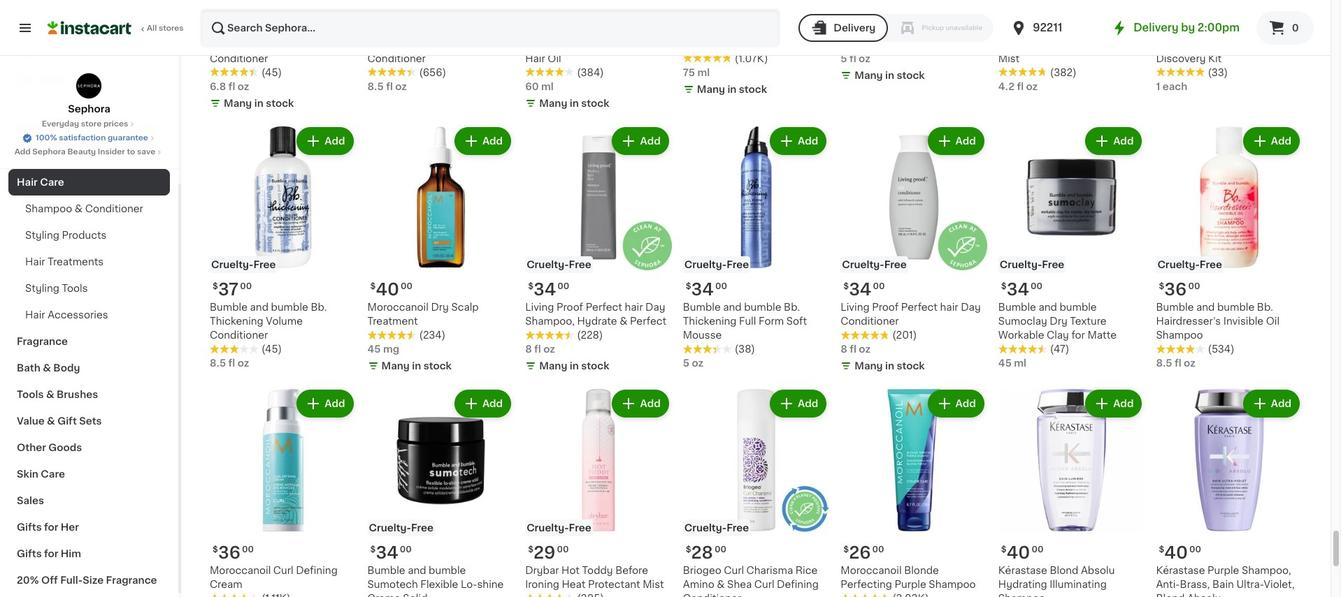 Task type: vqa. For each thing, say whether or not it's contained in the screenshot.
Tomato
no



Task type: describe. For each thing, give the bounding box(es) containing it.
$ for living proof perfect hair day conditioner
[[843, 283, 849, 291]]

oz for ouai ondulation wave spray
[[859, 53, 870, 63]]

skin care link
[[8, 461, 170, 488]]

glossy
[[525, 40, 559, 49]]

add for moroccanoil dry scalp treatment
[[482, 136, 503, 146]]

living proof perfect hair day conditioner
[[841, 303, 981, 327]]

perfect for (33)
[[1217, 26, 1253, 35]]

conditioner inside shampoo & conditioner link
[[85, 204, 143, 214]]

bath
[[17, 364, 40, 373]]

oz for bumble and bumble bb. heat shield thermal protection mist
[[1026, 81, 1038, 91]]

1
[[1156, 81, 1160, 91]]

add button for bumble and bumble bb. thickening volume conditioner
[[298, 128, 352, 153]]

it
[[61, 47, 68, 57]]

oz for living proof perfect hair day shampoo, hydrate & perfect
[[543, 345, 555, 355]]

bumble inside bumble and bumble sumotech flexible lo-shine creme solid
[[367, 566, 405, 576]]

kérastase purple shampoo, anti-brass, bain ultra-violet, blond absolu
[[1156, 566, 1295, 598]]

and for (38)
[[723, 303, 742, 313]]

living for living proof perfect hair day plump up the volume discovery kit
[[1156, 26, 1185, 35]]

store
[[81, 120, 102, 128]]

$ for drybar hot toddy before ironing heat protectant mist
[[528, 546, 534, 554]]

hair care
[[17, 178, 64, 187]]

$ for moroccanoil mending infusion
[[686, 5, 691, 14]]

conditioner inside kérastase fondant apaisant essentiel hydrating conditioner
[[210, 53, 268, 63]]

2 horizontal spatial curl
[[754, 580, 774, 590]]

kit
[[1208, 54, 1222, 63]]

cruelty-free for briogeo curl charisma rice amino & shea curl defining conditioner
[[684, 523, 749, 533]]

45 mg
[[367, 345, 399, 355]]

bumble for (47)
[[1060, 303, 1097, 313]]

dry inside moroccanoil dry scalp treatment
[[431, 303, 449, 313]]

fable & mane holiroots holiroots nourishing conditioner
[[367, 26, 485, 63]]

cruelty-free for bumble and bumble bb. thickening volume conditioner
[[211, 260, 276, 270]]

$ 30 00 for moroccanoil
[[686, 5, 727, 21]]

$ 34 00 for bumble and bumble sumotech flexible lo-shine creme solid
[[370, 545, 412, 561]]

wave
[[926, 26, 952, 35]]

many in stock for (228)
[[539, 362, 609, 371]]

everyday store prices
[[42, 120, 128, 128]]

holiday
[[17, 124, 56, 134]]

free for texture
[[1042, 260, 1064, 270]]

for inside bumble and bumble sumoclay dry texture workable clay for matte
[[1071, 331, 1085, 341]]

hairdresser's
[[1156, 317, 1221, 327]]

goods
[[48, 443, 82, 453]]

cruelty-free for bumble and bumble sumoclay dry texture workable clay for matte
[[1000, 260, 1064, 270]]

thickening for 37
[[210, 317, 263, 327]]

value & gift sets link
[[8, 408, 170, 435]]

defining inside moroccanoil curl defining cream
[[296, 566, 338, 576]]

mist inside 36 bumble and bumble bb. heat shield thermal protection mist
[[998, 54, 1020, 63]]

sets
[[79, 417, 102, 427]]

fable
[[367, 26, 394, 35]]

(382)
[[1050, 67, 1076, 77]]

100% satisfaction guarantee
[[36, 134, 148, 142]]

bumble and bumble sumoclay dry texture workable clay for matte
[[998, 303, 1117, 341]]

8.5 fl oz for 30
[[367, 81, 407, 91]]

$ 34 00 for bumble and bumble bb. thickening full form soft mousse
[[686, 282, 727, 298]]

bb. inside 36 bumble and bumble bb. heat shield thermal protection mist
[[1099, 26, 1115, 35]]

apaisant
[[304, 26, 348, 35]]

40 for moroccanoil dry scalp treatment
[[376, 282, 399, 298]]

fl for fable & mane holiroots holiroots nourishing conditioner
[[386, 81, 393, 91]]

fragrance link
[[8, 329, 170, 355]]

briogeo
[[683, 566, 721, 576]]

product group containing 37
[[210, 124, 356, 371]]

and inside 36 bumble and bumble bb. heat shield thermal protection mist
[[1039, 26, 1057, 35]]

styling tools link
[[8, 275, 170, 302]]

delivery by 2:00pm link
[[1111, 20, 1240, 36]]

conditioner inside the fable & mane holiroots holiroots nourishing conditioner
[[367, 54, 426, 63]]

violet,
[[1264, 580, 1295, 590]]

living proof perfect hair day shampoo, hydrate & perfect
[[525, 303, 666, 327]]

and for (45)
[[250, 303, 268, 313]]

in for (228)
[[570, 362, 579, 371]]

mg
[[383, 345, 399, 355]]

oz for kérastase fondant apaisant essentiel hydrating conditioner
[[238, 81, 249, 91]]

shampoo inside moroccanoil blonde perfecting purple shampoo
[[929, 580, 976, 590]]

00 for kérastase purple shampoo, anti-brass, bain ultra-violet, blond absolu
[[1189, 546, 1201, 554]]

(33)
[[1208, 67, 1228, 77]]

kérastase for essentiel
[[210, 26, 259, 35]]

anti- inside kérastase purple shampoo, anti-brass, bain ultra-violet, blond absolu
[[1156, 580, 1180, 590]]

blond inside kérastase purple shampoo, anti-brass, bain ultra-violet, blond absolu
[[1156, 594, 1185, 598]]

delivery for delivery by 2:00pm
[[1134, 22, 1179, 33]]

00 for kérastase blond absolu hydrating illuminating shampoo
[[1032, 546, 1044, 554]]

29
[[534, 545, 555, 561]]

00 for living proof perfect hair day conditioner
[[873, 283, 885, 291]]

$ 36 00 for moroccanoil
[[213, 545, 254, 561]]

hair treatments
[[25, 257, 104, 267]]

(38)
[[735, 345, 755, 355]]

5 oz
[[683, 359, 703, 369]]

free for lo-
[[411, 523, 434, 533]]

all stores link
[[48, 8, 185, 48]]

60
[[525, 81, 539, 91]]

shampoo inside bumble and bumble bb. hairdresser's invisible oil shampoo
[[1156, 331, 1203, 341]]

and for (47)
[[1039, 303, 1057, 313]]

tools inside tools & brushes link
[[17, 390, 44, 400]]

tools & brushes
[[17, 390, 98, 400]]

day for living proof perfect hair day conditioner
[[961, 303, 981, 313]]

many for (201)
[[855, 362, 883, 371]]

conditioner inside briogeo curl charisma rice amino & shea curl defining conditioner
[[683, 594, 741, 598]]

proof inside the living proof perfect hair day conditioner
[[872, 303, 899, 313]]

45 for 34
[[998, 359, 1012, 369]]

36 for bumble and bumble bb. hairdresser's invisible oil shampoo
[[1164, 282, 1187, 298]]

perfect right hydrate
[[630, 317, 666, 327]]

bb. for 34
[[784, 303, 800, 313]]

purple inside moroccanoil blonde perfecting purple shampoo
[[895, 580, 926, 590]]

perfect for (228)
[[586, 303, 622, 313]]

skin care
[[17, 470, 65, 480]]

00 for bumble and bumble bb. hairdresser's invisible oil shampoo
[[1188, 283, 1200, 291]]

00 for sol de janeiro brazilian glossy nourishing anti-frizz hair oil
[[558, 5, 569, 14]]

lists link
[[8, 66, 170, 94]]

bumble for (45)
[[271, 303, 308, 313]]

hair inside sol de janeiro brazilian glossy nourishing anti-frizz hair oil
[[525, 53, 545, 63]]

buy it again
[[39, 47, 98, 57]]

discovery
[[1156, 54, 1206, 63]]

34 for living proof perfect hair day conditioner
[[849, 282, 872, 298]]

00 for kérastase fondant apaisant essentiel hydrating conditioner
[[242, 5, 254, 14]]

hair care link
[[8, 169, 170, 196]]

(228)
[[577, 331, 603, 341]]

& inside briogeo curl charisma rice amino & shea curl defining conditioner
[[717, 580, 725, 590]]

product group containing 29
[[525, 387, 672, 598]]

sol de janeiro brazilian glossy nourishing anti-frizz hair oil
[[525, 26, 664, 63]]

service type group
[[799, 14, 994, 42]]

20% off full-size fragrance
[[17, 576, 157, 586]]

& for conditioner
[[75, 204, 83, 214]]

$ for kérastase blond absolu hydrating illuminating shampoo
[[1001, 546, 1007, 554]]

moroccanoil mending infusion
[[683, 26, 790, 49]]

moroccanoil for 30
[[683, 26, 744, 35]]

products
[[62, 231, 107, 241]]

cruelty- for bumble and bumble bb. thickening volume conditioner
[[211, 260, 253, 270]]

hair accessories link
[[8, 302, 170, 329]]

bumble inside 36 bumble and bumble bb. heat shield thermal protection mist
[[998, 26, 1036, 35]]

lists
[[39, 75, 63, 85]]

cruelty-free for bumble and bumble sumotech flexible lo-shine creme solid
[[369, 523, 434, 533]]

proof for up
[[1187, 26, 1214, 35]]

shampoo, inside kérastase purple shampoo, anti-brass, bain ultra-violet, blond absolu
[[1242, 566, 1291, 576]]

hair for hair care
[[17, 178, 38, 187]]

20% off full-size fragrance link
[[8, 568, 170, 594]]

free for volume
[[253, 260, 276, 270]]

hot
[[562, 566, 580, 576]]

1 horizontal spatial beauty
[[123, 124, 159, 134]]

in for (1.07k)
[[727, 84, 737, 94]]

tools inside styling tools link
[[62, 284, 88, 294]]

bumble for (45)
[[210, 303, 248, 313]]

add button for bumble and bumble sumotech flexible lo-shine creme solid
[[456, 392, 510, 417]]

gifts for her link
[[8, 515, 170, 541]]

insider
[[98, 148, 125, 156]]

fondant
[[261, 26, 302, 35]]

add button for bumble and bumble bb. thickening full form soft mousse
[[771, 128, 825, 153]]

cruelty- for bumble and bumble bb. hairdresser's invisible oil shampoo
[[1157, 260, 1200, 270]]

8 fl oz for living proof perfect hair day shampoo, hydrate & perfect
[[525, 345, 555, 355]]

0 horizontal spatial sephora
[[32, 148, 66, 156]]

in for (1.47k)
[[885, 70, 894, 80]]

creme
[[367, 594, 401, 598]]

1 horizontal spatial sephora
[[68, 104, 110, 114]]

00 for drybar hot toddy before ironing heat protectant mist
[[557, 546, 569, 554]]

shampoo inside kérastase blond absolu hydrating illuminating shampoo
[[998, 594, 1045, 598]]

infusion
[[683, 40, 722, 49]]

$ for fable & mane holiroots holiroots nourishing conditioner
[[370, 5, 376, 14]]

thickening for 34
[[683, 317, 737, 327]]

8.5 fl oz for 36
[[1156, 359, 1196, 369]]

hydrate
[[577, 317, 617, 327]]

cruelty-free for living proof perfect hair day conditioner
[[842, 260, 907, 270]]

hair for volume
[[1256, 26, 1274, 35]]

full
[[739, 317, 756, 327]]

styling products link
[[8, 222, 170, 249]]

add button for moroccanoil curl defining cream
[[298, 392, 352, 417]]

perfecting
[[841, 580, 892, 590]]

36 inside 36 bumble and bumble bb. heat shield thermal protection mist
[[1007, 5, 1029, 21]]

$ for sol de janeiro brazilian glossy nourishing anti-frizz hair oil
[[528, 5, 534, 14]]

shampoo & conditioner link
[[8, 196, 170, 222]]

0 horizontal spatial fragrance
[[17, 337, 68, 347]]

dry inside bumble and bumble sumoclay dry texture workable clay for matte
[[1050, 317, 1068, 327]]

conditioner inside the bumble and bumble bb. thickening volume conditioner
[[210, 331, 268, 341]]

many in stock for (1.47k)
[[855, 70, 925, 80]]

free for invisible
[[1200, 260, 1222, 270]]

conditioner inside the living proof perfect hair day conditioner
[[841, 317, 899, 327]]

$ 30 00 for fable
[[370, 5, 412, 21]]

bumble and bumble bb. thickening full form soft mousse
[[683, 303, 807, 341]]

36 for moroccanoil curl defining cream
[[218, 545, 240, 561]]

mist inside drybar hot toddy before ironing heat protectant mist
[[643, 580, 664, 590]]

frizz
[[642, 40, 664, 49]]

and inside bumble and bumble sumotech flexible lo-shine creme solid
[[408, 566, 426, 576]]

2:00pm
[[1198, 22, 1240, 33]]

34 for sol de janeiro brazilian glossy nourishing anti-frizz hair oil
[[534, 5, 556, 21]]

full-
[[60, 576, 83, 586]]

each
[[1163, 81, 1187, 91]]

absolu inside kérastase blond absolu hydrating illuminating shampoo
[[1081, 566, 1115, 576]]

1 vertical spatial fragrance
[[106, 576, 157, 586]]

anti- inside sol de janeiro brazilian glossy nourishing anti-frizz hair oil
[[618, 40, 642, 49]]

product group containing 28
[[683, 387, 829, 598]]

add for living proof perfect hair day conditioner
[[956, 136, 976, 146]]

free for conditioner
[[884, 260, 907, 270]]

nourishing for 34
[[562, 40, 615, 49]]

value
[[17, 417, 45, 427]]

delivery by 2:00pm
[[1134, 22, 1240, 33]]

volume inside the bumble and bumble bb. thickening volume conditioner
[[266, 317, 303, 327]]

many for (1.07k)
[[697, 84, 725, 94]]

bumble for (47)
[[998, 303, 1036, 313]]

stock for (1.47k)
[[897, 70, 925, 80]]

value & gift sets
[[17, 417, 102, 427]]

stock for (234)
[[424, 362, 452, 371]]

hair treatments link
[[8, 249, 170, 275]]

protectant
[[588, 580, 640, 590]]

product group containing 26
[[841, 387, 987, 598]]

1 each
[[1156, 81, 1187, 91]]

add for briogeo curl charisma rice amino & shea curl defining conditioner
[[798, 399, 818, 409]]

satisfaction
[[59, 134, 106, 142]]

100% satisfaction guarantee button
[[22, 130, 157, 144]]

cruelty- for bumble and bumble sumoclay dry texture workable clay for matte
[[1000, 260, 1042, 270]]

invisible
[[1223, 317, 1264, 327]]



Task type: locate. For each thing, give the bounding box(es) containing it.
holiroots right mane
[[437, 26, 485, 35]]

1 vertical spatial styling
[[25, 284, 59, 294]]

proof up hydrate
[[557, 303, 583, 313]]

blond
[[1050, 566, 1078, 576], [1156, 594, 1185, 598]]

moroccanoil for 26
[[841, 566, 902, 576]]

ml down workable
[[1014, 359, 1026, 369]]

6.8 fl oz
[[210, 81, 249, 91]]

92211 button
[[1010, 8, 1094, 48]]

toddy
[[582, 566, 613, 576]]

oil inside bumble and bumble bb. hairdresser's invisible oil shampoo
[[1266, 317, 1280, 327]]

2 horizontal spatial kérastase
[[1156, 566, 1205, 576]]

$ 28 00 for ouai
[[843, 5, 884, 21]]

bumble inside 36 bumble and bumble bb. heat shield thermal protection mist
[[1060, 26, 1097, 35]]

oz for living proof perfect hair day conditioner
[[859, 345, 871, 355]]

workable
[[998, 331, 1044, 341]]

0 vertical spatial mist
[[998, 54, 1020, 63]]

ready
[[88, 124, 120, 134]]

care inside "hair care" "link"
[[40, 178, 64, 187]]

gifts inside gifts for her link
[[17, 523, 42, 533]]

28 for ouai
[[849, 5, 871, 21]]

sumotech
[[367, 580, 418, 590]]

sephora link
[[68, 73, 110, 116]]

fragrance
[[17, 337, 68, 347], [106, 576, 157, 586]]

fl for bumble and bumble bb. heat shield thermal protection mist
[[1017, 81, 1024, 91]]

moroccanoil inside moroccanoil blonde perfecting purple shampoo
[[841, 566, 902, 576]]

sales link
[[8, 488, 170, 515]]

0 horizontal spatial hair
[[625, 303, 643, 313]]

(45) down the bumble and bumble bb. thickening volume conditioner
[[262, 345, 282, 355]]

before
[[615, 566, 648, 576]]

8.5 fl oz down fable
[[367, 81, 407, 91]]

gift
[[57, 417, 77, 427]]

0 horizontal spatial absolu
[[1081, 566, 1115, 576]]

bb. for 37
[[311, 303, 327, 313]]

$ 40 00 up kérastase blond absolu hydrating illuminating shampoo
[[1001, 545, 1044, 561]]

2 nourishing from the left
[[418, 40, 472, 49]]

$ 28 00 up briogeo
[[686, 545, 726, 561]]

1 8 fl oz from the left
[[525, 345, 555, 355]]

1 horizontal spatial $ 28 00
[[843, 5, 884, 21]]

day inside the living proof perfect hair day conditioner
[[961, 303, 981, 313]]

many down the 6.8 fl oz
[[224, 98, 252, 108]]

5 for 28
[[841, 53, 847, 63]]

curl inside moroccanoil curl defining cream
[[273, 566, 293, 576]]

1 vertical spatial volume
[[266, 317, 303, 327]]

1 vertical spatial beauty
[[67, 148, 96, 156]]

34
[[534, 5, 556, 21], [534, 282, 556, 298], [849, 282, 872, 298], [691, 282, 714, 298], [1007, 282, 1029, 298], [376, 545, 398, 561]]

stores
[[159, 24, 184, 32]]

heat inside drybar hot toddy before ironing heat protectant mist
[[562, 580, 586, 590]]

0 vertical spatial 36
[[1007, 5, 1029, 21]]

kérastase for hydrating
[[998, 566, 1047, 576]]

cruelty-free for bumble and bumble bb. thickening full form soft mousse
[[684, 260, 749, 270]]

0 horizontal spatial purple
[[895, 580, 926, 590]]

fl down the fable & mane holiroots holiroots nourishing conditioner
[[386, 81, 393, 91]]

40
[[376, 282, 399, 298], [1007, 545, 1030, 561], [1164, 545, 1188, 561]]

oz down the bumble and bumble bb. thickening volume conditioner
[[238, 359, 249, 369]]

fl for living proof perfect hair day conditioner
[[850, 345, 857, 355]]

add button for living proof perfect hair day conditioner
[[929, 128, 983, 153]]

(45) for 37
[[262, 345, 282, 355]]

hair for hair treatments
[[25, 257, 45, 267]]

and down $ 37 00 at the left top
[[250, 303, 268, 313]]

00 up the sumoclay
[[1031, 283, 1043, 291]]

1 vertical spatial $ 36 00
[[213, 545, 254, 561]]

sephora down 100%
[[32, 148, 66, 156]]

$ inside '$ 29 00'
[[528, 546, 534, 554]]

6.8
[[210, 81, 226, 91]]

living inside 'living proof perfect hair day plump up the volume discovery kit'
[[1156, 26, 1185, 35]]

$ for moroccanoil blonde perfecting purple shampoo
[[843, 546, 849, 554]]

care for hair care
[[40, 178, 64, 187]]

for down texture
[[1071, 331, 1085, 341]]

add for bumble and bumble sumoclay dry texture workable clay for matte
[[1113, 136, 1134, 146]]

2 (45) from the top
[[262, 345, 282, 355]]

1 vertical spatial mist
[[643, 580, 664, 590]]

fl for bumble and bumble bb. hairdresser's invisible oil shampoo
[[1175, 359, 1181, 369]]

2 horizontal spatial ml
[[1014, 359, 1026, 369]]

0 horizontal spatial thickening
[[210, 317, 263, 327]]

1 vertical spatial tools
[[17, 390, 44, 400]]

2 horizontal spatial day
[[1276, 26, 1296, 35]]

0 horizontal spatial 36
[[218, 545, 240, 561]]

cruelty- for living proof perfect hair day shampoo, hydrate & perfect
[[527, 260, 569, 270]]

cruelty- up the living proof perfect hair day conditioner at the right bottom of page
[[842, 260, 884, 270]]

treatments
[[48, 257, 104, 267]]

stock down '(201)'
[[897, 362, 925, 371]]

& inside living proof perfect hair day shampoo, hydrate & perfect
[[620, 317, 627, 327]]

00 right 46
[[242, 5, 254, 14]]

0 horizontal spatial $ 28 00
[[686, 545, 726, 561]]

dry
[[431, 303, 449, 313], [1050, 317, 1068, 327]]

0 horizontal spatial proof
[[557, 303, 583, 313]]

kérastase inside kérastase fondant apaisant essentiel hydrating conditioner
[[210, 26, 259, 35]]

$ 28 00 inside product group
[[686, 545, 726, 561]]

amino
[[683, 580, 714, 590]]

volume inside 'living proof perfect hair day plump up the volume discovery kit'
[[1225, 40, 1262, 49]]

00 up mane
[[400, 5, 412, 14]]

hair down styling tools
[[25, 310, 45, 320]]

all
[[147, 24, 157, 32]]

many for (1.47k)
[[855, 70, 883, 80]]

living inside the living proof perfect hair day conditioner
[[841, 303, 870, 313]]

0 horizontal spatial 45
[[367, 345, 381, 355]]

delivery up plump
[[1134, 22, 1179, 33]]

free up bumble and bumble bb. thickening full form soft mousse
[[727, 260, 749, 270]]

0 vertical spatial anti-
[[618, 40, 642, 49]]

delivery for delivery
[[834, 23, 876, 33]]

nourishing for 30
[[418, 40, 472, 49]]

(45) down kérastase fondant apaisant essentiel hydrating conditioner
[[262, 67, 282, 77]]

1 30 from the left
[[376, 5, 399, 21]]

1 horizontal spatial proof
[[872, 303, 899, 313]]

1 vertical spatial for
[[44, 523, 58, 533]]

36 up cream
[[218, 545, 240, 561]]

30 for moroccanoil
[[691, 5, 714, 21]]

2 horizontal spatial 8.5
[[1156, 359, 1172, 369]]

solid
[[403, 594, 427, 598]]

00 for bumble and bumble bb. thickening full form soft mousse
[[715, 283, 727, 291]]

00 for living proof perfect hair day shampoo, hydrate & perfect
[[558, 283, 569, 291]]

hydrating inside kérastase blond absolu hydrating illuminating shampoo
[[998, 580, 1047, 590]]

0 vertical spatial care
[[40, 178, 64, 187]]

8.5 down hairdresser's
[[1156, 359, 1172, 369]]

moroccanoil for 40
[[367, 303, 429, 313]]

1 vertical spatial ml
[[541, 81, 554, 91]]

hair inside 'living proof perfect hair day plump up the volume discovery kit'
[[1256, 26, 1274, 35]]

$ 34 00 up living proof perfect hair day shampoo, hydrate & perfect
[[528, 282, 569, 298]]

shampoo, inside living proof perfect hair day shampoo, hydrate & perfect
[[525, 317, 575, 327]]

cruelty- up bumble and bumble bb. thickening full form soft mousse
[[684, 260, 727, 270]]

8.5
[[367, 81, 384, 91], [210, 359, 226, 369], [1156, 359, 1172, 369]]

perfect up hydrate
[[586, 303, 622, 313]]

living inside living proof perfect hair day shampoo, hydrate & perfect
[[525, 303, 554, 313]]

1 horizontal spatial shampoo,
[[1242, 566, 1291, 576]]

holiday party ready beauty
[[17, 124, 159, 134]]

cruelty-free up briogeo
[[684, 523, 749, 533]]

$ inside $ 37 00
[[213, 283, 218, 291]]

bumble for (38)
[[683, 303, 721, 313]]

kérastase blond absolu hydrating illuminating shampoo
[[998, 566, 1115, 598]]

bumble up hairdresser's
[[1156, 303, 1194, 313]]

bumble inside bumble and bumble bb. hairdresser's invisible oil shampoo
[[1217, 303, 1255, 313]]

00 up moroccanoil curl defining cream at the left of the page
[[242, 546, 254, 554]]

cruelty- for bumble and bumble bb. thickening full form soft mousse
[[684, 260, 727, 270]]

flexible
[[420, 580, 458, 590]]

8 for living proof perfect hair day shampoo, hydrate & perfect
[[525, 345, 532, 355]]

oz right 6.8
[[238, 81, 249, 91]]

0 horizontal spatial ml
[[541, 81, 554, 91]]

0 horizontal spatial $ 40 00
[[370, 282, 413, 298]]

moroccanoil up treatment
[[367, 303, 429, 313]]

0 vertical spatial holiroots
[[437, 26, 485, 35]]

$ inside $ 46 00
[[213, 5, 218, 14]]

many for (228)
[[539, 362, 567, 371]]

1 horizontal spatial nourishing
[[562, 40, 615, 49]]

$ 40 00
[[370, 282, 413, 298], [1001, 545, 1044, 561], [1159, 545, 1201, 561]]

anti- left bain
[[1156, 580, 1180, 590]]

1 horizontal spatial dry
[[1050, 317, 1068, 327]]

purple
[[1208, 566, 1239, 576], [895, 580, 926, 590]]

00 right 29
[[557, 546, 569, 554]]

accessories
[[48, 310, 108, 320]]

hair inside the living proof perfect hair day conditioner
[[940, 303, 958, 313]]

1 vertical spatial blond
[[1156, 594, 1185, 598]]

1 $ 30 00 from the left
[[370, 5, 412, 21]]

add button for moroccanoil blonde perfecting purple shampoo
[[929, 392, 983, 417]]

kérastase inside kérastase purple shampoo, anti-brass, bain ultra-violet, blond absolu
[[1156, 566, 1205, 576]]

fl right 6.8
[[228, 81, 235, 91]]

mist down shield
[[998, 54, 1020, 63]]

bumble inside bumble and bumble sumoclay dry texture workable clay for matte
[[1060, 303, 1097, 313]]

moroccanoil inside moroccanoil mending infusion
[[683, 26, 744, 35]]

in for (234)
[[412, 362, 421, 371]]

guarantee
[[108, 134, 148, 142]]

0 horizontal spatial defining
[[296, 566, 338, 576]]

$ 34 00 up mousse
[[686, 282, 727, 298]]

and inside bumble and bumble sumoclay dry texture workable clay for matte
[[1039, 303, 1057, 313]]

00 up hairdresser's
[[1188, 283, 1200, 291]]

1 horizontal spatial $ 30 00
[[686, 5, 727, 21]]

1 horizontal spatial 28
[[849, 5, 871, 21]]

$ 28 00
[[843, 5, 884, 21], [686, 545, 726, 561]]

in down (228)
[[570, 362, 579, 371]]

0 vertical spatial $ 36 00
[[1159, 282, 1200, 298]]

$ 36 00
[[1159, 282, 1200, 298], [213, 545, 254, 561]]

0 horizontal spatial 28
[[691, 545, 713, 561]]

ouai
[[841, 26, 866, 35]]

$
[[213, 5, 218, 14], [528, 5, 534, 14], [843, 5, 849, 14], [370, 5, 376, 14], [686, 5, 691, 14], [213, 283, 218, 291], [528, 283, 534, 291], [843, 283, 849, 291], [370, 283, 376, 291], [686, 283, 691, 291], [1001, 283, 1007, 291], [1159, 283, 1164, 291], [213, 546, 218, 554], [528, 546, 534, 554], [843, 546, 849, 554], [370, 546, 376, 554], [686, 546, 691, 554], [1001, 546, 1007, 554], [1159, 546, 1164, 554]]

stock down (1.47k)
[[897, 70, 925, 80]]

(45)
[[262, 67, 282, 77], [262, 345, 282, 355]]

add for living proof perfect hair day shampoo, hydrate & perfect
[[640, 136, 661, 146]]

oil
[[548, 53, 561, 63], [1266, 317, 1280, 327]]

add for kérastase blond absolu hydrating illuminating shampoo
[[1113, 399, 1134, 409]]

0 vertical spatial dry
[[431, 303, 449, 313]]

2 gifts from the top
[[17, 550, 42, 559]]

for for him
[[44, 550, 58, 559]]

1 thickening from the left
[[210, 317, 263, 327]]

add for bumble and bumble bb. thickening full form soft mousse
[[798, 136, 818, 146]]

free up the bumble and bumble bb. thickening volume conditioner
[[253, 260, 276, 270]]

1 gifts from the top
[[17, 523, 42, 533]]

2 horizontal spatial 40
[[1164, 545, 1188, 561]]

bumble for (534)
[[1217, 303, 1255, 313]]

0 vertical spatial sephora
[[68, 104, 110, 114]]

instacart logo image
[[48, 20, 131, 36]]

many down 60 ml
[[539, 98, 567, 108]]

1 horizontal spatial living
[[841, 303, 870, 313]]

45 down workable
[[998, 359, 1012, 369]]

many in stock down (1.47k)
[[855, 70, 925, 80]]

00 inside $ 46 00
[[242, 5, 254, 14]]

hydrating inside kérastase fondant apaisant essentiel hydrating conditioner
[[257, 40, 306, 49]]

oil inside sol de janeiro brazilian glossy nourishing anti-frizz hair oil
[[548, 53, 561, 63]]

many down mg on the left of the page
[[381, 362, 410, 371]]

thickening inside bumble and bumble bb. thickening full form soft mousse
[[683, 317, 737, 327]]

purple inside kérastase purple shampoo, anti-brass, bain ultra-violet, blond absolu
[[1208, 566, 1239, 576]]

oz for bumble and bumble bb. hairdresser's invisible oil shampoo
[[1184, 359, 1196, 369]]

Search field
[[201, 10, 779, 46]]

other goods
[[17, 443, 82, 453]]

& for gift
[[47, 417, 55, 427]]

in down (1.07k)
[[727, 84, 737, 94]]

many down the living proof perfect hair day conditioner at the right bottom of page
[[855, 362, 883, 371]]

bumble down 37
[[210, 303, 248, 313]]

1 8 from the left
[[525, 345, 532, 355]]

gifts up 20%
[[17, 550, 42, 559]]

hair down the makeup
[[17, 178, 38, 187]]

34 up the sumoclay
[[1007, 282, 1029, 298]]

moroccanoil up 'perfecting' at the right of the page
[[841, 566, 902, 576]]

ml right 60
[[541, 81, 554, 91]]

absolu up 'illuminating' in the right of the page
[[1081, 566, 1115, 576]]

$ 34 00 up de
[[528, 5, 569, 21]]

(656)
[[419, 67, 446, 77]]

2 30 from the left
[[691, 5, 714, 21]]

00 inside '$ 29 00'
[[557, 546, 569, 554]]

her
[[61, 523, 79, 533]]

proof
[[1187, 26, 1214, 35], [557, 303, 583, 313], [872, 303, 899, 313]]

1 vertical spatial $ 28 00
[[686, 545, 726, 561]]

8.5 inside product group
[[210, 359, 226, 369]]

essentiel
[[210, 40, 254, 49]]

1 vertical spatial shampoo,
[[1242, 566, 1291, 576]]

40 up kérastase blond absolu hydrating illuminating shampoo
[[1007, 545, 1030, 561]]

many in stock down the 6.8 fl oz
[[224, 98, 294, 108]]

0 horizontal spatial shampoo,
[[525, 317, 575, 327]]

blond inside kérastase blond absolu hydrating illuminating shampoo
[[1050, 566, 1078, 576]]

2 vertical spatial ml
[[1014, 359, 1026, 369]]

2 styling from the top
[[25, 284, 59, 294]]

0 horizontal spatial volume
[[266, 317, 303, 327]]

0 vertical spatial hydrating
[[257, 40, 306, 49]]

& right fable
[[397, 26, 405, 35]]

1 horizontal spatial tools
[[62, 284, 88, 294]]

00 for moroccanoil blonde perfecting purple shampoo
[[872, 546, 884, 554]]

free up charisma
[[727, 523, 749, 533]]

skin
[[17, 470, 38, 480]]

2 horizontal spatial 8.5 fl oz
[[1156, 359, 1196, 369]]

janeiro
[[558, 26, 595, 35]]

add button for kérastase purple shampoo, anti-brass, bain ultra-violet, blond absolu
[[1244, 392, 1298, 417]]

cream
[[210, 580, 242, 590]]

body
[[53, 364, 80, 373]]

texture
[[1070, 317, 1107, 327]]

add for kérastase purple shampoo, anti-brass, bain ultra-violet, blond absolu
[[1271, 399, 1291, 409]]

bumble inside bumble and bumble bb. thickening full form soft mousse
[[744, 303, 781, 313]]

1 vertical spatial defining
[[777, 580, 819, 590]]

fl down the bumble and bumble bb. thickening volume conditioner
[[228, 359, 235, 369]]

36 bumble and bumble bb. heat shield thermal protection mist
[[998, 5, 1142, 63]]

blond down brass,
[[1156, 594, 1185, 598]]

styling for styling tools
[[25, 284, 59, 294]]

20%
[[17, 576, 39, 586]]

1 vertical spatial gifts
[[17, 550, 42, 559]]

living for living proof perfect hair day shampoo, hydrate & perfect
[[525, 303, 554, 313]]

$ 30 00
[[370, 5, 412, 21], [686, 5, 727, 21]]

nourishing inside sol de janeiro brazilian glossy nourishing anti-frizz hair oil
[[562, 40, 615, 49]]

briogeo curl charisma rice amino & shea curl defining conditioner
[[683, 566, 819, 598]]

add button for drybar hot toddy before ironing heat protectant mist
[[614, 392, 668, 417]]

moroccanoil inside moroccanoil curl defining cream
[[210, 566, 271, 576]]

8
[[525, 345, 532, 355], [841, 345, 847, 355]]

and inside bumble and bumble bb. thickening full form soft mousse
[[723, 303, 742, 313]]

75
[[683, 67, 695, 77]]

1 (45) from the top
[[262, 67, 282, 77]]

cruelty-free up bumble and bumble bb. thickening full form soft mousse
[[684, 260, 749, 270]]

1 horizontal spatial defining
[[777, 580, 819, 590]]

sephora logo image
[[76, 73, 102, 99]]

0 vertical spatial 5
[[841, 53, 847, 63]]

$ 40 00 up treatment
[[370, 282, 413, 298]]

and inside the bumble and bumble bb. thickening volume conditioner
[[250, 303, 268, 313]]

0 vertical spatial absolu
[[1081, 566, 1115, 576]]

0 horizontal spatial 8
[[525, 345, 532, 355]]

$ for moroccanoil dry scalp treatment
[[370, 283, 376, 291]]

$ for bumble and bumble sumoclay dry texture workable clay for matte
[[1001, 283, 1007, 291]]

perfect inside 'living proof perfect hair day plump up the volume discovery kit'
[[1217, 26, 1253, 35]]

product group
[[210, 124, 356, 371], [367, 124, 514, 376], [525, 124, 672, 376], [683, 124, 829, 371], [841, 124, 987, 376], [998, 124, 1145, 371], [1156, 124, 1303, 371], [210, 387, 356, 598], [367, 387, 514, 598], [525, 387, 672, 598], [683, 387, 829, 598], [841, 387, 987, 598], [998, 387, 1145, 598], [1156, 387, 1303, 598]]

up
[[1190, 40, 1204, 49]]

everyday
[[42, 120, 79, 128]]

fragrance right size
[[106, 576, 157, 586]]

cruelty-free for living proof perfect hair day shampoo, hydrate & perfect
[[527, 260, 591, 270]]

in for (201)
[[885, 362, 894, 371]]

2 horizontal spatial living
[[1156, 26, 1185, 35]]

free for &
[[727, 523, 749, 533]]

$ for bumble and bumble bb. thickening full form soft mousse
[[686, 283, 691, 291]]

0 horizontal spatial delivery
[[834, 23, 876, 33]]

oz inside product group
[[238, 359, 249, 369]]

00 up sumotech
[[400, 546, 412, 554]]

None search field
[[200, 8, 780, 48]]

and up hairdresser's
[[1196, 303, 1215, 313]]

free up bumble and bumble sumotech flexible lo-shine creme solid
[[411, 523, 434, 533]]

free for full
[[727, 260, 749, 270]]

45 for 40
[[367, 345, 381, 355]]

0 horizontal spatial oil
[[548, 53, 561, 63]]

(201)
[[892, 331, 917, 341]]

other
[[17, 443, 46, 453]]

28 up briogeo
[[691, 545, 713, 561]]

fragrance up bath & body
[[17, 337, 68, 347]]

fl for living proof perfect hair day shampoo, hydrate & perfect
[[534, 345, 541, 355]]

1 horizontal spatial 5
[[841, 53, 847, 63]]

heat inside 36 bumble and bumble bb. heat shield thermal protection mist
[[1118, 26, 1142, 35]]

holiday party ready beauty link
[[8, 116, 170, 143]]

45 ml
[[998, 359, 1026, 369]]

46
[[218, 5, 241, 21]]

1 horizontal spatial oil
[[1266, 317, 1280, 327]]

00 inside $ 37 00
[[240, 283, 252, 291]]

00 for bumble and bumble sumotech flexible lo-shine creme solid
[[400, 546, 412, 554]]

bb. inside bumble and bumble bb. hairdresser's invisible oil shampoo
[[1257, 303, 1273, 313]]

cruelty- up the sumoclay
[[1000, 260, 1042, 270]]

0 vertical spatial (45)
[[262, 67, 282, 77]]

thickening inside the bumble and bumble bb. thickening volume conditioner
[[210, 317, 263, 327]]

cruelty-free up $ 37 00 at the left top
[[211, 260, 276, 270]]

2 thickening from the left
[[683, 317, 737, 327]]

hair inside living proof perfect hair day shampoo, hydrate & perfect
[[625, 303, 643, 313]]

heat
[[1118, 26, 1142, 35], [562, 580, 586, 590]]

30
[[376, 5, 399, 21], [691, 5, 714, 21]]

cruelty- up hairdresser's
[[1157, 260, 1200, 270]]

1 horizontal spatial holiroots
[[437, 26, 485, 35]]

styling tools
[[25, 284, 88, 294]]

$ 40 00 for moroccanoil dry scalp treatment
[[370, 282, 413, 298]]

0 vertical spatial volume
[[1225, 40, 1262, 49]]

bumble inside bumble and bumble bb. thickening full form soft mousse
[[683, 303, 721, 313]]

1 horizontal spatial mist
[[998, 54, 1020, 63]]

day inside living proof perfect hair day shampoo, hydrate & perfect
[[645, 303, 665, 313]]

soft
[[786, 317, 807, 327]]

gifts inside gifts for him link
[[17, 550, 42, 559]]

0 horizontal spatial 8.5
[[210, 359, 226, 369]]

0 horizontal spatial $ 36 00
[[213, 545, 254, 561]]

hair for hair accessories
[[25, 310, 45, 320]]

1 horizontal spatial heat
[[1118, 26, 1142, 35]]

8 fl oz
[[525, 345, 555, 355], [841, 345, 871, 355]]

1 horizontal spatial purple
[[1208, 566, 1239, 576]]

1 horizontal spatial 8.5
[[367, 81, 384, 91]]

hydrating
[[257, 40, 306, 49], [998, 580, 1047, 590]]

1 vertical spatial heat
[[562, 580, 586, 590]]

hair
[[1256, 26, 1274, 35], [625, 303, 643, 313], [940, 303, 958, 313]]

hair down "glossy"
[[525, 53, 545, 63]]

0 horizontal spatial 5
[[683, 359, 689, 369]]

5 down mousse
[[683, 359, 689, 369]]

and inside bumble and bumble bb. hairdresser's invisible oil shampoo
[[1196, 303, 1215, 313]]

2 vertical spatial for
[[44, 550, 58, 559]]

30 up infusion
[[691, 5, 714, 21]]

0 horizontal spatial mist
[[643, 580, 664, 590]]

day inside 'living proof perfect hair day plump up the volume discovery kit'
[[1276, 26, 1296, 35]]

& down bath & body
[[46, 390, 54, 400]]

8.5 fl oz inside product group
[[210, 359, 249, 369]]

34 up the living proof perfect hair day conditioner at the right bottom of page
[[849, 282, 872, 298]]

purple down 'blonde'
[[895, 580, 926, 590]]

00 up moroccanoil mending infusion on the top right
[[716, 5, 727, 14]]

defining inside briogeo curl charisma rice amino & shea curl defining conditioner
[[777, 580, 819, 590]]

(45) inside product group
[[262, 345, 282, 355]]

oz down the fable & mane holiroots holiroots nourishing conditioner
[[395, 81, 407, 91]]

& for brushes
[[46, 390, 54, 400]]

cruelty- up '$ 29 00'
[[527, 523, 569, 533]]

34 up de
[[534, 5, 556, 21]]

bumble inside bumble and bumble sumotech flexible lo-shine creme solid
[[429, 566, 466, 576]]

beauty up save
[[123, 124, 159, 134]]

00 right 37
[[240, 283, 252, 291]]

2 horizontal spatial $ 40 00
[[1159, 545, 1201, 561]]

cruelty-
[[211, 260, 253, 270], [527, 260, 569, 270], [842, 260, 884, 270], [684, 260, 727, 270], [1000, 260, 1042, 270], [1157, 260, 1200, 270], [527, 523, 569, 533], [369, 523, 411, 533], [684, 523, 727, 533]]

2 8 from the left
[[841, 345, 847, 355]]

$ inside $ 26 00
[[843, 546, 849, 554]]

care down the makeup
[[40, 178, 64, 187]]

proof for hydrate
[[557, 303, 583, 313]]

bumble inside the bumble and bumble bb. thickening volume conditioner
[[271, 303, 308, 313]]

ondulation
[[869, 26, 923, 35]]

0 vertical spatial heat
[[1118, 26, 1142, 35]]

2 horizontal spatial 36
[[1164, 282, 1187, 298]]

and up thermal
[[1039, 26, 1057, 35]]

delivery inside 'button'
[[834, 23, 876, 33]]

and for (534)
[[1196, 303, 1215, 313]]

bb. inside the bumble and bumble bb. thickening volume conditioner
[[311, 303, 327, 313]]

1 vertical spatial dry
[[1050, 317, 1068, 327]]

perfect up the
[[1217, 26, 1253, 35]]

ouai ondulation wave spray
[[841, 26, 983, 35]]

ml for 60 ml
[[541, 81, 554, 91]]

buy
[[39, 47, 59, 57]]

many in stock for (45)
[[224, 98, 294, 108]]

1 vertical spatial care
[[41, 470, 65, 480]]

makeup link
[[8, 143, 170, 169]]

anti-
[[618, 40, 642, 49], [1156, 580, 1180, 590]]

free up bumble and bumble bb. hairdresser's invisible oil shampoo
[[1200, 260, 1222, 270]]

$ for bumble and bumble bb. thickening volume conditioner
[[213, 283, 218, 291]]

1 horizontal spatial blond
[[1156, 594, 1185, 598]]

cruelty- for drybar hot toddy before ironing heat protectant mist
[[527, 523, 569, 533]]

add
[[325, 136, 345, 146], [482, 136, 503, 146], [640, 136, 661, 146], [798, 136, 818, 146], [956, 136, 976, 146], [1113, 136, 1134, 146], [1271, 136, 1291, 146], [14, 148, 31, 156], [325, 399, 345, 409], [482, 399, 503, 409], [640, 399, 661, 409], [798, 399, 818, 409], [956, 399, 976, 409], [1113, 399, 1134, 409], [1271, 399, 1291, 409]]

0 horizontal spatial anti-
[[618, 40, 642, 49]]

8.5 for 37
[[210, 359, 226, 369]]

0 vertical spatial tools
[[62, 284, 88, 294]]

8 fl oz down the living proof perfect hair day conditioner at the right bottom of page
[[841, 345, 871, 355]]

stock down (1.07k)
[[739, 84, 767, 94]]

stock down (234) at the left of page
[[424, 362, 452, 371]]

92211
[[1033, 22, 1062, 33]]

perfect for (201)
[[901, 303, 938, 313]]

delivery up 5 fl oz
[[834, 23, 876, 33]]

1 styling from the top
[[25, 231, 59, 241]]

(234)
[[419, 331, 445, 341]]

the
[[1206, 40, 1223, 49]]

1 horizontal spatial absolu
[[1187, 594, 1221, 598]]

gifts for gifts for him
[[17, 550, 42, 559]]

buy it again link
[[8, 38, 170, 66]]

bumble inside the bumble and bumble bb. thickening volume conditioner
[[210, 303, 248, 313]]

1 horizontal spatial 40
[[1007, 545, 1030, 561]]

perfect inside the living proof perfect hair day conditioner
[[901, 303, 938, 313]]

fl inside product group
[[228, 359, 235, 369]]

1 vertical spatial holiroots
[[367, 40, 416, 49]]

moroccanoil inside moroccanoil dry scalp treatment
[[367, 303, 429, 313]]

add button
[[298, 128, 352, 153], [456, 128, 510, 153], [614, 128, 668, 153], [771, 128, 825, 153], [929, 128, 983, 153], [1087, 128, 1141, 153], [1244, 128, 1298, 153], [298, 392, 352, 417], [456, 392, 510, 417], [614, 392, 668, 417], [771, 392, 825, 417], [929, 392, 983, 417], [1087, 392, 1141, 417], [1244, 392, 1298, 417]]

& inside the fable & mane holiroots holiroots nourishing conditioner
[[397, 26, 405, 35]]

8.5 for 36
[[1156, 359, 1172, 369]]

styling down hair treatments
[[25, 284, 59, 294]]

proof inside 'living proof perfect hair day plump up the volume discovery kit'
[[1187, 26, 1214, 35]]

bb. inside bumble and bumble bb. thickening full form soft mousse
[[784, 303, 800, 313]]

00 up brass,
[[1189, 546, 1201, 554]]

bumble up sumotech
[[367, 566, 405, 576]]

8 fl oz for living proof perfect hair day conditioner
[[841, 345, 871, 355]]

all stores
[[147, 24, 184, 32]]

1 horizontal spatial thickening
[[683, 317, 737, 327]]

bumble inside bumble and bumble bb. hairdresser's invisible oil shampoo
[[1156, 303, 1194, 313]]

thickening
[[210, 317, 263, 327], [683, 317, 737, 327]]

34 for bumble and bumble sumoclay dry texture workable clay for matte
[[1007, 282, 1029, 298]]

absolu inside kérastase purple shampoo, anti-brass, bain ultra-violet, blond absolu
[[1187, 594, 1221, 598]]

again
[[71, 47, 98, 57]]

0 horizontal spatial dry
[[431, 303, 449, 313]]

1 vertical spatial 36
[[1164, 282, 1187, 298]]

proof up the 'up'
[[1187, 26, 1214, 35]]

kérastase inside kérastase blond absolu hydrating illuminating shampoo
[[998, 566, 1047, 576]]

1 horizontal spatial hydrating
[[998, 580, 1047, 590]]

other goods link
[[8, 435, 170, 461]]

1 horizontal spatial 8.5 fl oz
[[367, 81, 407, 91]]

0 vertical spatial ml
[[697, 67, 710, 77]]

$ 34 00 for living proof perfect hair day shampoo, hydrate & perfect
[[528, 282, 569, 298]]

stock for (45)
[[266, 98, 294, 108]]

2 8 fl oz from the left
[[841, 345, 871, 355]]

cruelty- for briogeo curl charisma rice amino & shea curl defining conditioner
[[684, 523, 727, 533]]

brazilian
[[597, 26, 638, 35]]

1 horizontal spatial anti-
[[1156, 580, 1180, 590]]

0 vertical spatial fragrance
[[17, 337, 68, 347]]

oz for fable & mane holiroots holiroots nourishing conditioner
[[395, 81, 407, 91]]

free up bumble and bumble sumoclay dry texture workable clay for matte
[[1042, 260, 1064, 270]]

save
[[137, 148, 155, 156]]

1 vertical spatial hydrating
[[998, 580, 1047, 590]]

bain
[[1212, 580, 1234, 590]]

1 vertical spatial 45
[[998, 359, 1012, 369]]

0 horizontal spatial curl
[[273, 566, 293, 576]]

proof inside living proof perfect hair day shampoo, hydrate & perfect
[[557, 303, 583, 313]]

shine
[[477, 580, 504, 590]]

2 $ 30 00 from the left
[[686, 5, 727, 21]]

curl
[[273, 566, 293, 576], [724, 566, 744, 576], [754, 580, 774, 590]]

nourishing inside the fable & mane holiroots holiroots nourishing conditioner
[[418, 40, 472, 49]]

1 nourishing from the left
[[562, 40, 615, 49]]

8.5 for 30
[[367, 81, 384, 91]]

& for mane
[[397, 26, 405, 35]]

delivery button
[[799, 14, 888, 42]]

45 left mg on the left of the page
[[367, 345, 381, 355]]

1 vertical spatial anti-
[[1156, 580, 1180, 590]]

cruelty-free for bumble and bumble bb. hairdresser's invisible oil shampoo
[[1157, 260, 1222, 270]]

bumble inside bumble and bumble sumoclay dry texture workable clay for matte
[[998, 303, 1036, 313]]

bb. for 36
[[1257, 303, 1273, 313]]

oz down mousse
[[692, 359, 703, 369]]



